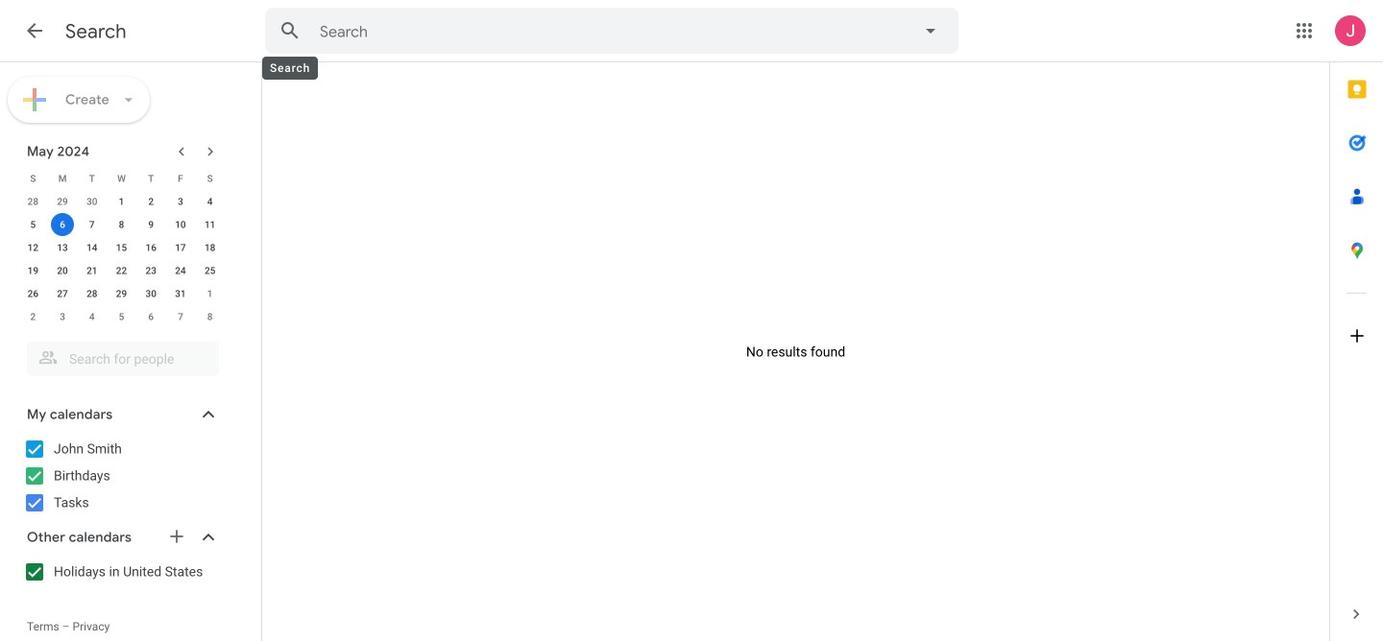 Task type: describe. For each thing, give the bounding box(es) containing it.
20 element
[[51, 259, 74, 282]]

8 element
[[110, 213, 133, 236]]

11 element
[[198, 213, 222, 236]]

june 5 element
[[110, 305, 133, 329]]

21 element
[[80, 259, 104, 282]]

27 element
[[51, 282, 74, 305]]

3 element
[[169, 190, 192, 213]]

3 row from the top
[[18, 213, 225, 236]]

6 row from the top
[[18, 282, 225, 305]]

april 29 element
[[51, 190, 74, 213]]

31 element
[[169, 282, 192, 305]]

19 element
[[21, 259, 45, 282]]

Search for people text field
[[38, 342, 207, 377]]

1 row from the top
[[18, 167, 225, 190]]

june 8 element
[[198, 305, 222, 329]]

7 element
[[80, 213, 104, 236]]

23 element
[[139, 259, 163, 282]]

16 element
[[139, 236, 163, 259]]

24 element
[[169, 259, 192, 282]]

9 element
[[139, 213, 163, 236]]

28 element
[[80, 282, 104, 305]]

22 element
[[110, 259, 133, 282]]

1 element
[[110, 190, 133, 213]]

april 28 element
[[21, 190, 45, 213]]

my calendars list
[[4, 434, 238, 519]]

7 row from the top
[[18, 305, 225, 329]]



Task type: locate. For each thing, give the bounding box(es) containing it.
heading
[[65, 19, 127, 44]]

None search field
[[265, 8, 959, 54]]

cell
[[48, 213, 77, 236]]

april 30 element
[[80, 190, 104, 213]]

5 element
[[21, 213, 45, 236]]

18 element
[[198, 236, 222, 259]]

26 element
[[21, 282, 45, 305]]

30 element
[[139, 282, 163, 305]]

june 7 element
[[169, 305, 192, 329]]

june 6 element
[[139, 305, 163, 329]]

None search field
[[0, 334, 238, 377]]

14 element
[[80, 236, 104, 259]]

6, today element
[[51, 213, 74, 236]]

2 element
[[139, 190, 163, 213]]

tab list
[[1330, 62, 1383, 588]]

search image
[[271, 12, 309, 50]]

13 element
[[51, 236, 74, 259]]

cell inside may 2024 grid
[[48, 213, 77, 236]]

12 element
[[21, 236, 45, 259]]

june 1 element
[[198, 282, 222, 305]]

29 element
[[110, 282, 133, 305]]

june 2 element
[[21, 305, 45, 329]]

Search text field
[[320, 22, 866, 42]]

may 2024 grid
[[18, 167, 225, 329]]

25 element
[[198, 259, 222, 282]]

row group
[[18, 190, 225, 329]]

4 element
[[198, 190, 222, 213]]

5 row from the top
[[18, 259, 225, 282]]

4 row from the top
[[18, 236, 225, 259]]

june 3 element
[[51, 305, 74, 329]]

10 element
[[169, 213, 192, 236]]

add other calendars image
[[167, 527, 186, 547]]

17 element
[[169, 236, 192, 259]]

row
[[18, 167, 225, 190], [18, 190, 225, 213], [18, 213, 225, 236], [18, 236, 225, 259], [18, 259, 225, 282], [18, 282, 225, 305], [18, 305, 225, 329]]

june 4 element
[[80, 305, 104, 329]]

search options image
[[912, 12, 950, 50]]

2 row from the top
[[18, 190, 225, 213]]

go back image
[[23, 19, 46, 42]]

15 element
[[110, 236, 133, 259]]



Task type: vqa. For each thing, say whether or not it's contained in the screenshot.
4 element
yes



